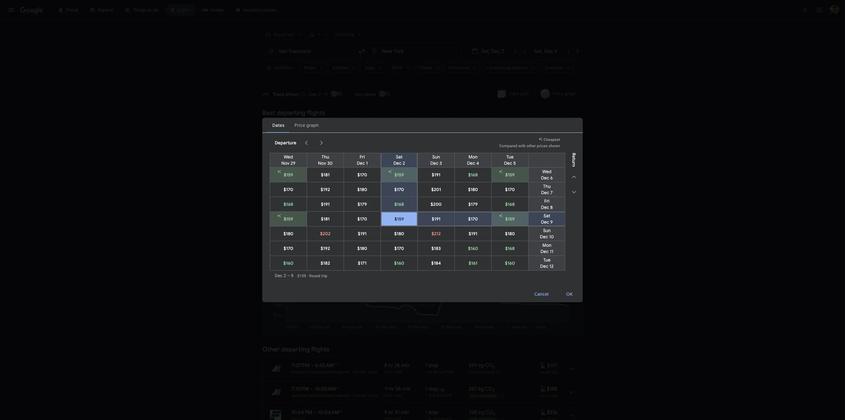 Task type: vqa. For each thing, say whether or not it's contained in the screenshot.
Add for Add a label
no



Task type: locate. For each thing, give the bounding box(es) containing it.
co for 253
[[485, 158, 493, 164]]

2 inside 257 kg co 2
[[493, 388, 495, 393]]

2 $181 from the top
[[321, 216, 330, 222]]

1 horizontal spatial nov
[[318, 160, 326, 166]]

2 separate tickets booked together from the top
[[292, 393, 350, 398]]

1 vertical spatial frontier, spirit
[[353, 393, 378, 398]]

0 horizontal spatial $179
[[358, 201, 367, 207]]

0 vertical spatial search
[[438, 218, 457, 226]]

1 vertical spatial 1 stop
[[426, 409, 439, 416]]

dec inside tue dec 5
[[505, 160, 513, 166]]

cheapest
[[544, 138, 561, 142]]

fri inside wed dec 6 thu dec 7 fri dec 8 sat dec 9 sun dec 10 mon dec 11 tue dec 12
[[545, 198, 550, 204]]

1 vertical spatial 1 stop flight. element
[[426, 386, 439, 393]]

1 horizontal spatial $179
[[469, 201, 478, 207]]

low left —
[[326, 218, 336, 226]]

1 vertical spatial -
[[470, 394, 471, 398]]

$168 button
[[455, 168, 492, 182], [270, 197, 307, 211], [382, 197, 417, 211], [492, 197, 529, 211], [492, 241, 529, 256]]

1 $181 button from the top
[[307, 168, 344, 182]]

total duration 5 hr 45 min. element
[[385, 182, 426, 189]]

fees
[[399, 119, 406, 123], [473, 119, 481, 123]]

2 booked from the top
[[321, 393, 334, 398]]

1 spirit from the top
[[369, 370, 378, 374]]

0 vertical spatial sat
[[396, 154, 403, 160]]

2 together from the top
[[335, 393, 350, 398]]

– down total duration 8 hr 38 min. element
[[392, 370, 395, 374]]

flights inside the least expensive flights for similar trips to new york usually cost between $215–500 .
[[311, 232, 324, 237]]

for inside the least expensive flights for similar trips to new york usually cost between $215–500 .
[[325, 232, 331, 237]]

1 vertical spatial tickets
[[308, 393, 320, 398]]

thu inside wed dec 6 thu dec 7 fri dec 8 sat dec 9 sun dec 10 mon dec 11 tue dec 12
[[544, 184, 551, 189]]

2 frontier, from the top
[[353, 393, 368, 398]]

0 vertical spatial jfk
[[395, 166, 401, 170]]

0 vertical spatial separate tickets booked together. this trip includes tickets from multiple airlines. missed connections may be protected by kiwi.com.. element
[[292, 370, 350, 374]]

$160
[[469, 246, 478, 251], [284, 260, 294, 266], [395, 260, 405, 266], [505, 260, 515, 266]]

159 US dollars text field
[[298, 274, 306, 278], [547, 362, 558, 369]]

.
[[334, 238, 336, 243]]

$170 button down +33%
[[455, 212, 492, 226]]

0 horizontal spatial prices
[[270, 218, 288, 226]]

kg inside 257 kg co 2
[[479, 386, 484, 392]]

hr for 5 hr 25 min sfo – jfk
[[389, 158, 394, 164]]

$179 for second $179 button
[[469, 201, 478, 207]]

$228 inside "$228 round trip"
[[547, 182, 558, 188]]

1 vertical spatial 11
[[385, 386, 389, 392]]

0 vertical spatial $192
[[321, 187, 330, 192]]

0 vertical spatial 1 stop
[[426, 386, 439, 392]]

 image
[[351, 393, 352, 398]]

tickets for 6:45 am
[[308, 370, 320, 374]]

sfo left lga
[[385, 393, 392, 398]]

hr left dfw
[[429, 393, 432, 398]]

3 sfo from the top
[[385, 370, 392, 374]]

1 horizontal spatial 2 – 9
[[319, 91, 328, 97]]

kg inside 299 kg co 2
[[479, 362, 484, 369]]

1 horizontal spatial fees
[[473, 119, 481, 123]]

total duration 5 hr 25 min. element
[[385, 158, 426, 165]]

2 vertical spatial stop
[[429, 409, 439, 416]]

2 for 405
[[494, 184, 496, 189]]

2 separate tickets booked together. this trip includes tickets from multiple airlines. missed connections may be protected by kiwi.com.. element from the top
[[292, 393, 350, 398]]

+ inside 7:10 pm – 10:05 am + 1
[[336, 386, 338, 390]]

similar
[[332, 232, 345, 237]]

co for 299
[[486, 362, 493, 369]]

trips
[[347, 232, 356, 237]]

0 vertical spatial spirit
[[369, 370, 378, 374]]

dec 2 – 9 right learn more about tracked prices icon
[[309, 91, 328, 97]]

0 vertical spatial prices
[[344, 119, 355, 123]]

$179 down +33%
[[469, 201, 478, 207]]

jfk down 45
[[395, 189, 401, 194]]

0 vertical spatial tickets
[[308, 370, 320, 374]]

apply.
[[490, 119, 501, 123]]

departing for other
[[281, 346, 310, 353]]

1 horizontal spatial sat
[[544, 213, 551, 219]]

departing up on
[[277, 109, 306, 117]]

$192 for first $192 button from the top of the page
[[321, 187, 330, 192]]

this price for this flight doesn't include overhead bin access. if you need a carry-on bag, use the bags filter to update prices. image up compared with other prices shown
[[539, 134, 547, 141]]

45
[[395, 182, 401, 188]]

5 for 25
[[385, 158, 388, 164]]

0 vertical spatial separate
[[292, 370, 307, 374]]

$212 button
[[418, 226, 455, 241]]

0 vertical spatial low
[[326, 218, 336, 226]]

0 vertical spatial nonstop
[[426, 158, 445, 164]]

hr inside 5 hr 45 min sfo – jfk
[[389, 182, 394, 188]]

228 US dollars text field
[[547, 135, 558, 141]]

2 stop from the top
[[429, 386, 439, 392]]

1 nonstop flight. element from the top
[[426, 158, 445, 165]]

spirit left lga
[[369, 393, 378, 398]]

1 stop 1 hr 48 min phx
[[426, 362, 454, 374]]

1 vertical spatial stop
[[429, 386, 439, 392]]

departing for best
[[277, 109, 306, 117]]

2 for 257
[[493, 388, 495, 393]]

0 vertical spatial frontier,
[[353, 370, 368, 374]]

prices inside find the best price region
[[286, 91, 299, 97]]

5 down the compared
[[514, 160, 516, 166]]

0 horizontal spatial $179 button
[[344, 197, 381, 211]]

0 horizontal spatial prices
[[286, 91, 299, 97]]

2 sfo from the top
[[385, 189, 392, 194]]

0 horizontal spatial fri
[[360, 154, 365, 160]]

1 vertical spatial $181 button
[[307, 212, 344, 226]]

1 stop up 5 hr 8 min dfw
[[426, 386, 439, 392]]

min inside layover (1 of 1) is a 5 hr 8 min overnight layover at dallas/fort worth international airport in dallas. element
[[437, 393, 443, 398]]

mon inside wed dec 6 thu dec 7 fri dec 8 sat dec 9 sun dec 10 mon dec 11 tue dec 12
[[543, 242, 552, 248]]

– inside 11 hr 55 min sfo – lga
[[392, 393, 395, 398]]

layover (1 of 1) is a 5 hr 8 min overnight layover at dallas/fort worth international airport in dallas. element
[[426, 393, 466, 398]]

1 vertical spatial this price for this flight doesn't include overhead bin access. if you need a carry-on bag, use the bags filter to update prices. image
[[540, 385, 547, 393]]

hr inside "1 stop 1 hr 48 min phx"
[[429, 370, 432, 374]]

co up -17% emissions
[[485, 158, 493, 164]]

0 vertical spatial 1 stop flight. element
[[426, 362, 439, 370]]

1 stop flight. element
[[426, 362, 439, 370], [426, 386, 439, 393], [426, 409, 439, 417]]

11 left 55
[[385, 386, 389, 392]]

1 horizontal spatial and
[[458, 119, 465, 123]]

1 round trip from the top
[[541, 143, 558, 147]]

0 vertical spatial thu
[[322, 154, 329, 160]]

1 horizontal spatial search
[[438, 218, 457, 226]]

3 1 stop flight. element from the top
[[426, 409, 439, 417]]

$184 button
[[418, 256, 455, 270]]

flights up convenience
[[307, 109, 325, 117]]

1 vertical spatial price
[[553, 91, 564, 96]]

1 1 stop from the top
[[426, 386, 439, 392]]

1 separate tickets booked together from the top
[[292, 370, 350, 374]]

price graph
[[553, 91, 577, 96]]

search up $212 button
[[438, 218, 457, 226]]

2 $228 from the top
[[547, 182, 558, 188]]

Arrival time: 10:04 AM on  Sunday, December 3. text field
[[318, 409, 343, 416]]

departing
[[277, 109, 306, 117], [281, 346, 310, 353]]

sfo inside 11 hr 55 min sfo – lga
[[385, 393, 392, 398]]

1 separate tickets booked together. this trip includes tickets from multiple airlines. missed connections may be protected by kiwi.com.. element from the top
[[292, 370, 350, 374]]

2 frontier, spirit from the top
[[353, 393, 378, 398]]

min for 5 hr 25 min sfo – jfk
[[402, 158, 410, 164]]

– inside 5 hr 45 min sfo – jfk
[[392, 189, 395, 194]]

$179
[[358, 201, 367, 207], [469, 201, 478, 207]]

4 round from the top
[[541, 370, 551, 375]]

1 stop flight. element down 5 hr 8 min dfw
[[426, 409, 439, 417]]

1 inside the 7:07 pm – 6:45 am + 1
[[336, 362, 337, 366]]

Departure time: 10:40 PM. text field
[[292, 158, 313, 164]]

$500
[[536, 250, 545, 255]]

sfo for 11 hr 55 min
[[385, 393, 392, 398]]

0 vertical spatial sun
[[433, 154, 440, 160]]

flights up '$215–500'
[[311, 232, 324, 237]]

main content
[[263, 88, 589, 420]]

$191 right is
[[469, 231, 478, 237]]

kg inside the 253 kg co 2
[[479, 158, 484, 164]]

the
[[270, 232, 278, 237]]

leaves san francisco international airport at 7:07 pm on saturday, december 2 and arrives at newark liberty international airport at 6:45 am on sunday, december 3. element
[[292, 362, 337, 369]]

0 vertical spatial this price for this flight doesn't include overhead bin access. if you need a carry-on bag, use the bags filter to update prices. image
[[540, 362, 547, 369]]

flights up 6:45 am
[[311, 346, 330, 353]]

price left graph
[[553, 91, 564, 96]]

mon up $500
[[543, 242, 552, 248]]

1 vertical spatial nonstop flight. element
[[426, 182, 445, 189]]

tickets
[[308, 370, 320, 374], [308, 393, 320, 398]]

price for price
[[392, 65, 403, 70]]

$200 button
[[418, 197, 455, 211]]

none search field containing all filters
[[263, 29, 583, 83]]

search
[[438, 218, 457, 226], [314, 261, 329, 267]]

2 vertical spatial flights
[[311, 346, 330, 353]]

Departure text field
[[482, 43, 511, 60]]

1 stop from the top
[[429, 362, 439, 369]]

$182
[[321, 260, 330, 266]]

10:54 pm
[[292, 409, 312, 416]]

1 fees from the left
[[399, 119, 406, 123]]

based
[[277, 119, 287, 123]]

1 horizontal spatial wed
[[543, 169, 552, 174]]

$202
[[320, 231, 331, 237]]

compared
[[500, 144, 518, 148]]

+ inside 10:54 pm – 10:04 am + 1
[[340, 409, 341, 413]]

nonstop flight. element up the $201
[[426, 158, 445, 165]]

hr
[[389, 158, 394, 164], [389, 182, 394, 188], [389, 362, 394, 369], [429, 370, 432, 374], [390, 386, 395, 392], [429, 393, 432, 398], [389, 409, 394, 416]]

co inside 299 kg co 2
[[486, 362, 493, 369]]

other
[[263, 346, 280, 353]]

layover (1 of 1) is a 1 hr 48 min layover at phoenix sky harbor international airport in phoenix. element
[[426, 370, 466, 375]]

1 horizontal spatial dec 2 – 9
[[309, 91, 328, 97]]

prices for prices are currently low — $167 cheaper than usual for your search
[[270, 218, 288, 226]]

- for 253
[[470, 166, 471, 170]]

$228 down 6
[[547, 182, 558, 188]]

frontier, for 8
[[353, 370, 368, 374]]

None search field
[[263, 29, 583, 83]]

sfo left sat dec 2
[[385, 166, 392, 170]]

emissions
[[479, 166, 497, 170], [480, 189, 498, 194], [477, 370, 495, 374], [479, 394, 497, 398]]

avg
[[469, 370, 476, 374]]

Arrival time: 4:00 PM. text field
[[315, 182, 334, 188]]

– inside 7:15 am – 4:00 pm delta
[[310, 182, 314, 188]]

mon up 4
[[469, 154, 478, 160]]

17%
[[471, 166, 478, 170]]

hr left 45
[[389, 182, 394, 188]]

min right 25
[[402, 158, 410, 164]]

2 $179 button from the left
[[455, 197, 492, 211]]

nonstop flight. element
[[426, 158, 445, 165], [426, 182, 445, 189]]

8 left dfw
[[433, 393, 436, 398]]

1 round from the top
[[541, 143, 551, 147]]

1 vertical spatial 10
[[395, 409, 400, 416]]

– right the departure time: 7:15 am. text box
[[310, 182, 314, 188]]

co inside 405 kg co 2 +33% emissions
[[486, 182, 494, 188]]

prices up the
[[270, 218, 288, 226]]

$170
[[358, 172, 367, 178], [284, 187, 294, 192], [395, 187, 404, 192], [506, 187, 515, 192], [358, 216, 367, 222], [469, 216, 478, 222], [284, 246, 294, 251], [395, 246, 404, 251]]

co inside 245 kg co 2
[[486, 409, 494, 416]]

0 horizontal spatial thu
[[322, 154, 329, 160]]

0 horizontal spatial search
[[314, 261, 329, 267]]

1 vertical spatial $181
[[321, 216, 330, 222]]

hr down 11 hr 55 min sfo – lga
[[389, 409, 394, 416]]

0 horizontal spatial mon
[[469, 154, 478, 160]]

$171
[[358, 260, 367, 266]]

+ for 6:45 am
[[334, 362, 336, 366]]

co
[[485, 158, 493, 164], [486, 182, 494, 188], [486, 362, 493, 369], [485, 386, 493, 392], [486, 409, 494, 416]]

jfk inside 5 hr 45 min sfo – jfk
[[395, 189, 401, 194]]

1 stop for second 1 stop flight. element from the bottom
[[426, 386, 439, 392]]

sfo for 5 hr 45 min
[[385, 189, 392, 194]]

2 – 9 inside find the best price region
[[319, 91, 328, 97]]

$183 button
[[418, 241, 455, 256]]

2 nov from the left
[[318, 160, 326, 166]]

any dates
[[355, 91, 376, 97]]

for
[[407, 119, 412, 123], [414, 218, 422, 226], [325, 232, 331, 237], [298, 261, 304, 267]]

1 together from the top
[[335, 370, 350, 374]]

main content containing best departing flights
[[263, 88, 589, 420]]

0 vertical spatial booked
[[321, 370, 334, 374]]

1 1 stop flight. element from the top
[[426, 362, 439, 370]]

1 horizontal spatial fri
[[545, 198, 550, 204]]

search right the this at the bottom of page
[[314, 261, 329, 267]]

2 tickets from the top
[[308, 393, 320, 398]]

– right the 7:07 pm
[[311, 362, 314, 369]]

min for 11 hr 55 min sfo – lga
[[403, 386, 411, 392]]

duration
[[546, 65, 564, 70]]

$228 up shown
[[547, 135, 558, 141]]

wed inside wed dec 6 thu dec 7 fri dec 8 sat dec 9 sun dec 10 mon dec 11 tue dec 12
[[543, 169, 552, 174]]

nov inside wed nov 29
[[282, 160, 290, 166]]

price inside button
[[553, 91, 564, 96]]

8 inside wed dec 6 thu dec 7 fri dec 8 sat dec 9 sun dec 10 mon dec 11 tue dec 12
[[551, 205, 553, 210]]

stops
[[304, 65, 316, 70]]

1 - from the top
[[470, 166, 471, 170]]

grid
[[521, 91, 529, 96]]

flights
[[307, 109, 325, 117], [311, 232, 324, 237], [311, 346, 330, 353]]

leaves san francisco international airport at 7:15 am on saturday, december 2 and arrives at john f. kennedy international airport at 4:00 pm on saturday, december 2. element
[[292, 182, 334, 188]]

1 vertical spatial together
[[335, 393, 350, 398]]

1 vertical spatial frontier,
[[353, 393, 368, 398]]

1 vertical spatial wed
[[543, 169, 552, 174]]

5 inside 5 hr 45 min sfo – jfk
[[385, 182, 388, 188]]

this price for this flight doesn't include overhead bin access. if you need a carry-on bag, use the bags filter to update prices. image
[[540, 362, 547, 369], [540, 385, 547, 393]]

graph
[[565, 91, 577, 96]]

co right 405
[[486, 182, 494, 188]]

16%
[[471, 394, 478, 398]]

emissions down 299 kg co 2
[[477, 370, 495, 374]]

price inside popup button
[[392, 65, 403, 70]]

r e t u r n
[[572, 153, 577, 167]]

sfo
[[385, 166, 392, 170], [385, 189, 392, 194], [385, 370, 392, 374], [385, 393, 392, 398]]

all
[[274, 65, 280, 70]]

0 vertical spatial frontier, spirit
[[353, 370, 378, 374]]

1 $181 from the top
[[321, 172, 330, 178]]

kg right '245'
[[479, 409, 485, 416]]

0 vertical spatial fri
[[360, 154, 365, 160]]

0 horizontal spatial low
[[326, 218, 336, 226]]

– inside 10:54 pm – 10:04 am + 1
[[314, 409, 317, 416]]

round trip for $228
[[541, 143, 558, 147]]

sfo inside 5 hr 45 min sfo – jfk
[[385, 189, 392, 194]]

sfo left ewr
[[385, 370, 392, 374]]

1 vertical spatial $192 button
[[307, 241, 344, 256]]

$181 button
[[307, 168, 344, 182], [307, 212, 344, 226]]

price history for this search
[[270, 261, 329, 267]]

round trip up 188 us dollars text box on the right
[[541, 370, 558, 375]]

– down the 'total duration 5 hr 45 min.' element
[[392, 189, 395, 194]]

2 spirit from the top
[[369, 393, 378, 398]]

for up '$215–500'
[[325, 232, 331, 237]]

0 vertical spatial $192 button
[[307, 182, 344, 197]]

jfk down 25
[[395, 166, 401, 170]]

price history graph image
[[270, 272, 575, 329]]

cancel button
[[527, 286, 557, 302]]

min inside 11 hr 55 min sfo – lga
[[403, 386, 411, 392]]

together for 10:05 am
[[335, 393, 350, 398]]

0 horizontal spatial dec 2 – 9
[[275, 273, 294, 278]]

2 $179 from the left
[[469, 201, 478, 207]]

sfo down the 'total duration 5 hr 45 min.' element
[[385, 189, 392, 194]]

to
[[357, 232, 361, 237]]

date grid
[[510, 91, 529, 96]]

separate tickets booked together. this trip includes tickets from multiple airlines. missed connections may be protected by kiwi.com.. element down the 10:05 am
[[292, 393, 350, 398]]

2 1 stop from the top
[[426, 409, 439, 416]]

booked for 6:45 am
[[321, 370, 334, 374]]

1 jfk from the top
[[395, 166, 401, 170]]

2 inside 405 kg co 2 +33% emissions
[[494, 184, 496, 189]]

nonstop flight. element up $200
[[426, 182, 445, 189]]

kg inside 245 kg co 2
[[479, 409, 485, 416]]

dec inside find the best price region
[[309, 91, 318, 97]]

1 frontier, from the top
[[353, 370, 368, 374]]

with
[[519, 144, 526, 148]]

5 for 45
[[385, 182, 388, 188]]

round up 188 us dollars text box on the right
[[541, 370, 551, 375]]

4 sfo from the top
[[385, 393, 392, 398]]

2 nonstop flight. element from the top
[[426, 182, 445, 189]]

separate tickets booked together. this trip includes tickets from multiple airlines. missed connections may be protected by kiwi.com.. element
[[292, 370, 350, 374], [292, 393, 350, 398]]

find the best price region
[[263, 88, 583, 104]]

min inside 5 hr 25 min sfo – jfk
[[402, 158, 410, 164]]

min right 55
[[403, 386, 411, 392]]

co for 405
[[486, 182, 494, 188]]

dec inside mon dec 4
[[468, 160, 476, 166]]

swap origin and destination. image
[[358, 48, 366, 55]]

Arrival time: 3:33 PM. text field
[[316, 135, 334, 141]]

0 vertical spatial mon
[[469, 154, 478, 160]]

and
[[303, 119, 310, 123], [458, 119, 465, 123]]

1 horizontal spatial low
[[451, 236, 459, 241]]

jfk
[[395, 166, 401, 170], [395, 189, 401, 194]]

Departure time: 10:54 PM. text field
[[292, 409, 312, 416]]

0 horizontal spatial wed
[[284, 154, 293, 160]]

2 up "-16% emissions"
[[493, 388, 495, 393]]

dec 2 – 9 down history at bottom
[[275, 273, 294, 278]]

Departure time: 7:10 PM. text field
[[292, 386, 309, 392]]

usually
[[270, 238, 284, 243]]

frontier, spirit for 8
[[353, 370, 378, 374]]

wed up 6
[[543, 169, 552, 174]]

tue up 12
[[544, 257, 551, 263]]

1 horizontal spatial 10
[[550, 234, 554, 240]]

hr left 25
[[389, 158, 394, 164]]

this price for this flight doesn't include overhead bin access. if you need a carry-on bag, use the bags filter to update prices. image for $188
[[540, 385, 547, 393]]

11 right $500
[[550, 249, 554, 254]]

nonstop up the $201
[[426, 158, 445, 164]]

- for 257
[[470, 394, 471, 398]]

2 - from the top
[[470, 394, 471, 398]]

r
[[572, 163, 577, 164]]

0 vertical spatial $181
[[321, 172, 330, 178]]

1 vertical spatial tue
[[544, 257, 551, 263]]

1 inside fri dec 1
[[366, 160, 368, 166]]

1 vertical spatial this price for this flight doesn't include overhead bin access. if you need a carry-on bag, use the bags filter to update prices. image
[[540, 409, 547, 416]]

wed inside wed nov 29
[[284, 154, 293, 160]]

4 round trip from the top
[[541, 394, 558, 398]]

2 nonstop from the top
[[426, 182, 445, 188]]

and right price
[[303, 119, 310, 123]]

sfo inside 5 hr 25 min sfo – jfk
[[385, 166, 392, 170]]

co right '245'
[[486, 409, 494, 416]]

separate
[[292, 370, 307, 374], [292, 393, 307, 398]]

7:15 am – 4:00 pm delta
[[292, 182, 334, 194]]

min inside 8 hr 38 min sfo – ewr
[[401, 362, 410, 369]]

0 horizontal spatial sun
[[433, 154, 440, 160]]

round for $159
[[541, 370, 551, 375]]

low right is
[[451, 236, 459, 241]]

1 $228 from the top
[[547, 135, 558, 141]]

sat
[[396, 154, 403, 160], [544, 213, 551, 219]]

may
[[482, 119, 489, 123]]

5 round from the top
[[541, 394, 551, 398]]

0 vertical spatial wed
[[284, 154, 293, 160]]

1 tickets from the top
[[308, 370, 320, 374]]

hr inside 11 hr 55 min sfo – lga
[[390, 386, 395, 392]]

1 vertical spatial sun
[[544, 228, 551, 233]]

0 horizontal spatial fees
[[399, 119, 406, 123]]

expensive
[[290, 232, 310, 237]]

2 vertical spatial 1 stop flight. element
[[426, 409, 439, 417]]

1 vertical spatial prices
[[537, 144, 548, 148]]

separate tickets booked together for 10:05 am
[[292, 393, 350, 398]]

1 vertical spatial booked
[[321, 393, 334, 398]]

united
[[292, 142, 303, 147]]

hr inside 8 hr 38 min sfo – ewr
[[389, 362, 394, 369]]

dec 2 – 9 inside find the best price region
[[309, 91, 328, 97]]

– inside 8 hr 38 min sfo – ewr
[[392, 370, 395, 374]]

this price for this flight doesn't include overhead bin access. if you need a carry-on bag, use the bags filter to update prices. image for $159
[[540, 362, 547, 369]]

0 vertical spatial stop
[[429, 362, 439, 369]]

co for 245
[[486, 409, 494, 416]]

2 1 stop flight. element from the top
[[426, 386, 439, 393]]

+ for 10:04 am
[[340, 409, 341, 413]]

min down lga
[[401, 409, 410, 416]]

nov for wed
[[282, 160, 290, 166]]

hr inside 5 hr 25 min sfo – jfk
[[389, 158, 394, 164]]

are
[[289, 218, 298, 226]]

co inside 257 kg co 2
[[485, 386, 493, 392]]

kg for 253
[[479, 158, 484, 164]]

1 separate from the top
[[292, 370, 307, 374]]

2 inside 245 kg co 2
[[494, 411, 496, 417]]

1 horizontal spatial mon
[[543, 242, 552, 248]]

2 separate from the top
[[292, 393, 307, 398]]

1 vertical spatial 2 – 9
[[284, 273, 294, 278]]

nov inside the thu nov 30
[[318, 160, 326, 166]]

nov left 29
[[282, 160, 290, 166]]

spirit for 8
[[369, 370, 378, 374]]

sort by:
[[557, 118, 573, 123]]

1 vertical spatial 159 us dollars text field
[[547, 362, 558, 369]]

airports
[[512, 65, 529, 70]]

kg up "-16% emissions"
[[479, 386, 484, 392]]

wed for dec
[[543, 169, 552, 174]]

5 inside layover (1 of 1) is a 5 hr 8 min overnight layover at dallas/fort worth international airport in dallas. element
[[426, 393, 428, 398]]

1 horizontal spatial 11
[[550, 249, 554, 254]]

$179 up prices are currently low — $167 cheaper than usual for your search
[[358, 201, 367, 207]]

1 horizontal spatial price
[[392, 65, 403, 70]]

0 horizontal spatial and
[[303, 119, 310, 123]]

mon inside mon dec 4
[[469, 154, 478, 160]]

8
[[551, 205, 553, 210], [385, 362, 388, 369], [433, 393, 436, 398], [385, 409, 388, 416]]

price button
[[389, 63, 414, 73]]

0 horizontal spatial 11
[[385, 386, 389, 392]]

sfo for 8 hr 38 min
[[385, 370, 392, 374]]

1 vertical spatial sat
[[544, 213, 551, 219]]

3 round from the top
[[541, 190, 551, 194]]

1 nonstop from the top
[[426, 158, 445, 164]]

2 jfk from the top
[[395, 189, 401, 194]]

sat up 45
[[396, 154, 403, 160]]

jfk for 25
[[395, 166, 401, 170]]

$160 button
[[455, 241, 492, 256], [270, 256, 307, 270], [381, 256, 418, 270], [492, 256, 529, 270]]

3 round trip from the top
[[541, 370, 558, 375]]

hr for 8 hr 38 min sfo – ewr
[[389, 362, 394, 369]]

co inside the 253 kg co 2
[[485, 158, 493, 164]]

- down 253
[[470, 166, 471, 170]]

1 vertical spatial flights
[[311, 232, 324, 237]]

separate tickets booked together. this trip includes tickets from multiple airlines. missed connections may be protected by kiwi.com.. element for 10:05 am
[[292, 393, 350, 398]]

– down "total duration 11 hr 55 min." element
[[392, 393, 395, 398]]

Arrival time: 6:45 AM on  Sunday, December 3. text field
[[315, 362, 337, 369]]

5 left 45
[[385, 182, 388, 188]]

cost
[[286, 238, 294, 243]]

1 vertical spatial separate
[[292, 393, 307, 398]]

total duration 8 hr 10 min. element
[[385, 409, 426, 417]]

dec inside sat dec 2
[[394, 160, 402, 166]]

nov left 30
[[318, 160, 326, 166]]

stop inside "1 stop 1 hr 48 min phx"
[[429, 362, 439, 369]]

round up 6
[[541, 166, 551, 170]]

257
[[469, 386, 478, 392]]

2 $192 from the top
[[321, 246, 330, 251]]

+ inside the 7:07 pm – 6:45 am + 1
[[334, 362, 336, 366]]

–
[[392, 166, 395, 170], [310, 182, 314, 188], [392, 189, 395, 194], [311, 362, 314, 369], [392, 370, 395, 374], [310, 386, 314, 392], [392, 393, 395, 398], [314, 409, 317, 416]]

jfk inside 5 hr 25 min sfo – jfk
[[395, 166, 401, 170]]

together
[[335, 370, 350, 374], [335, 393, 350, 398]]

prices right 'other'
[[537, 144, 548, 148]]

2 for 245
[[494, 411, 496, 417]]

1 horizontal spatial $179 button
[[455, 197, 492, 211]]

1 sfo from the top
[[385, 166, 392, 170]]

nonstop flight. element for 5 hr 25 min
[[426, 158, 445, 165]]

7:07 pm
[[292, 362, 310, 369]]

0 vertical spatial this price for this flight doesn't include overhead bin access. if you need a carry-on bag, use the bags filter to update prices. image
[[539, 134, 547, 141]]

price history graph application
[[270, 272, 575, 329]]

10 inside wed dec 6 thu dec 7 fri dec 8 sat dec 9 sun dec 10 mon dec 11 tue dec 12
[[550, 234, 554, 240]]

kg inside 405 kg co 2 +33% emissions
[[480, 182, 485, 188]]

kg up avg emissions
[[479, 362, 484, 369]]

$228 for $228
[[547, 135, 558, 141]]

$170 button down least
[[270, 241, 307, 256]]

sfo inside 8 hr 38 min sfo – ewr
[[385, 370, 392, 374]]

0 vertical spatial 10
[[550, 234, 554, 240]]

and left bag
[[458, 119, 465, 123]]

this price for this flight doesn't include overhead bin access. if you need a carry-on bag, use the bags filter to update prices. image
[[539, 134, 547, 141], [540, 409, 547, 416]]

min inside 5 hr 45 min sfo – jfk
[[402, 182, 410, 188]]

1 nov from the left
[[282, 160, 290, 166]]

1 $192 from the top
[[321, 187, 330, 192]]

2 inside the 253 kg co 2
[[493, 160, 496, 165]]

 image
[[351, 370, 352, 374]]

0 vertical spatial 2 – 9
[[319, 91, 328, 97]]

min right 45
[[402, 182, 410, 188]]

1 vertical spatial mon
[[543, 242, 552, 248]]

$170 button down usual
[[381, 241, 418, 256]]

1 vertical spatial prices
[[270, 218, 288, 226]]

5 inside 5 hr 25 min sfo – jfk
[[385, 158, 388, 164]]

11 inside wed dec 6 thu dec 7 fri dec 8 sat dec 9 sun dec 10 mon dec 11 tue dec 12
[[550, 249, 554, 254]]

159 us dollars text field left '·'
[[298, 274, 306, 278]]

1 booked from the top
[[321, 370, 334, 374]]

this price for this flight doesn't include overhead bin access. if you need a carry-on bag, use the bags filter to update prices. image for $216
[[540, 409, 547, 416]]

min for 5 hr 8 min dfw
[[437, 393, 443, 398]]

7:00 am
[[292, 135, 311, 141]]

fri inside fri dec 1
[[360, 154, 365, 160]]

total duration 8 hr 38 min. element
[[385, 362, 426, 370]]

other departing flights
[[263, 346, 330, 353]]

$179 button down +33%
[[455, 197, 492, 211]]

10 down lga
[[395, 409, 400, 416]]

2 inside 299 kg co 2
[[493, 364, 496, 370]]

+ for 10:05 am
[[336, 386, 338, 390]]

trip inside "$228 round trip"
[[552, 190, 558, 194]]

separate for 7:07 pm
[[292, 370, 307, 374]]

1 stop flight. element for 8 hr 38 min
[[426, 362, 439, 370]]

10 inside main content
[[395, 409, 400, 416]]

round down cheapest
[[541, 143, 551, 147]]

2 fees from the left
[[473, 119, 481, 123]]

co up avg emissions
[[486, 362, 493, 369]]

1 frontier, spirit from the top
[[353, 370, 378, 374]]

bag fees button
[[466, 119, 481, 123]]

best
[[263, 109, 276, 117]]

0 vertical spatial flights
[[307, 109, 325, 117]]

$202 button
[[307, 226, 344, 241]]

1 stop flight. element up 5 hr 8 min dfw
[[426, 386, 439, 393]]

round trip down cheapest
[[541, 143, 558, 147]]

lga
[[395, 393, 402, 398]]

thu up 7
[[544, 184, 551, 189]]

nonstop flight. element for 5 hr 45 min
[[426, 182, 445, 189]]

departing up 7:07 pm text box
[[281, 346, 310, 353]]

learn more about price insights image
[[337, 238, 342, 243]]

$192 right the departure time: 7:15 am. text box
[[321, 187, 330, 192]]

min inside total duration 8 hr 10 min. element
[[401, 409, 410, 416]]

1 vertical spatial departing
[[281, 346, 310, 353]]

price graph button
[[537, 88, 582, 99]]

0 vertical spatial tue
[[507, 154, 514, 160]]

0 vertical spatial $181 button
[[307, 168, 344, 182]]

thu nov 30
[[318, 154, 333, 166]]

299 kg co 2
[[469, 362, 496, 370]]

$170 button
[[344, 168, 381, 182], [270, 182, 307, 197], [382, 182, 417, 197], [492, 182, 529, 197], [344, 212, 381, 226], [455, 212, 492, 226], [270, 241, 307, 256], [381, 241, 418, 256]]

1 $179 from the left
[[358, 201, 367, 207]]



Task type: describe. For each thing, give the bounding box(es) containing it.
5 for 8
[[426, 393, 428, 398]]

r
[[572, 153, 577, 156]]

least
[[279, 232, 289, 237]]

compared with other prices shown
[[500, 144, 561, 148]]

1 horizontal spatial 159 us dollars text field
[[547, 362, 558, 369]]

currently
[[300, 218, 325, 226]]

emissions
[[449, 65, 470, 70]]

round inside "$228 round trip"
[[541, 190, 551, 194]]

8 inside 8 hr 38 min sfo – ewr
[[385, 362, 388, 369]]

48
[[433, 370, 438, 374]]

min for 8 hr 10 min
[[401, 409, 410, 416]]

history
[[282, 261, 297, 267]]

– inside the 7:07 pm – 6:45 am + 1
[[311, 362, 314, 369]]

round trip for $188
[[541, 394, 558, 398]]

Arrival time: 7:05 AM on  Sunday, December 3. text field
[[318, 158, 340, 164]]

$182 button
[[307, 256, 344, 270]]

8 down 11 hr 55 min sfo – lga
[[385, 409, 388, 416]]

2 for 253
[[493, 160, 496, 165]]

scroll left image
[[303, 139, 310, 147]]

include
[[356, 119, 368, 123]]

is
[[447, 236, 450, 241]]

6:45 am
[[315, 362, 334, 369]]

all filters button
[[263, 63, 298, 73]]

$200
[[431, 201, 442, 207]]

frontier, for 11
[[353, 393, 368, 398]]

min for 5 hr 45 min sfo – jfk
[[402, 182, 410, 188]]

tue inside wed dec 6 thu dec 7 fri dec 8 sat dec 9 sun dec 10 mon dec 11 tue dec 12
[[544, 257, 551, 263]]

for left your
[[414, 218, 422, 226]]

– inside 5 hr 25 min sfo – jfk
[[392, 166, 395, 170]]

245
[[469, 409, 478, 416]]

$191 button down 4:00 pm
[[307, 197, 344, 211]]

1 stop for 8 hr 10 min 1 stop flight. element
[[426, 409, 439, 416]]

2 $192 button from the top
[[307, 241, 344, 256]]

trip up 188 us dollars text box on the right
[[552, 370, 558, 375]]

assistance
[[521, 119, 540, 123]]

wed dec 6 thu dec 7 fri dec 8 sat dec 9 sun dec 10 mon dec 11 tue dec 12
[[540, 169, 554, 269]]

by:
[[567, 118, 573, 123]]

7:07 pm – 6:45 am + 1
[[292, 362, 337, 369]]

sat inside wed dec 6 thu dec 7 fri dec 8 sat dec 9 sun dec 10 mon dec 11 tue dec 12
[[544, 213, 551, 219]]

$191 button up $215
[[455, 226, 492, 241]]

required
[[369, 119, 384, 123]]

$170 down 'alaska'
[[284, 187, 294, 192]]

1 inside popup button
[[318, 32, 321, 37]]

10:04 am
[[318, 409, 340, 416]]

ranked
[[263, 119, 275, 123]]

$201
[[432, 187, 441, 192]]

·
[[307, 274, 308, 278]]

t
[[572, 158, 577, 160]]

trip right round
[[322, 274, 328, 278]]

dec inside sun dec 3
[[431, 160, 439, 166]]

hr for 8 hr 10 min
[[389, 409, 394, 416]]

$170 right $167
[[358, 216, 367, 222]]

2 inside sat dec 2
[[403, 160, 405, 166]]

sfo for 5 hr 25 min
[[385, 166, 392, 170]]

tickets for 10:05 am
[[308, 393, 320, 398]]

than
[[384, 218, 397, 226]]

$179 for 2nd $179 button from right
[[358, 201, 367, 207]]

12
[[550, 263, 554, 269]]

for left adult.
[[407, 119, 412, 123]]

co for 257
[[485, 386, 493, 392]]

leaves san francisco international airport at 10:40 pm on saturday, december 2 and arrives at john f. kennedy international airport at 7:05 am on sunday, december 3. element
[[292, 158, 340, 164]]

0 horizontal spatial 2 – 9
[[284, 273, 294, 278]]

$181 for first $181 button from the bottom
[[321, 216, 330, 222]]

jfk for 45
[[395, 189, 401, 194]]

track prices
[[273, 91, 299, 97]]

5 hr 8 min dfw
[[426, 393, 452, 398]]

other
[[527, 144, 536, 148]]

$170 button down 'alaska'
[[270, 182, 307, 197]]

$170 down 5 hr 25 min sfo – jfk
[[395, 187, 404, 192]]

nov for thu
[[318, 160, 326, 166]]

delta
[[292, 189, 301, 194]]

0 vertical spatial 159 us dollars text field
[[298, 274, 306, 278]]

Departure time: 7:15 AM. text field
[[292, 182, 309, 188]]

thu inside the thu nov 30
[[322, 154, 329, 160]]

prices are currently low — $167 cheaper than usual for your search
[[270, 218, 457, 226]]

3
[[440, 160, 442, 166]]

1 $192 button from the top
[[307, 182, 344, 197]]

for left the this at the bottom of page
[[298, 261, 304, 267]]

together for 6:45 am
[[335, 370, 350, 374]]

1 vertical spatial search
[[314, 261, 329, 267]]

2 $181 button from the top
[[307, 212, 344, 226]]

2 round trip from the top
[[541, 166, 558, 170]]

booked for 10:05 am
[[321, 393, 334, 398]]

1 vertical spatial low
[[451, 236, 459, 241]]

trip down 188 us dollars text box on the right
[[552, 394, 558, 398]]

$191 button down $200 button
[[418, 212, 455, 226]]

spirit for 11
[[369, 393, 378, 398]]

usual
[[398, 218, 413, 226]]

round for $228
[[541, 143, 551, 147]]

ok
[[567, 291, 573, 297]]

11 inside 11 hr 55 min sfo – lga
[[385, 386, 389, 392]]

leaves san francisco international airport at 10:54 pm on saturday, december 2 and arrives at laguardia airport at 10:04 am on sunday, december 3. element
[[292, 409, 343, 416]]

wed nov 29
[[282, 154, 296, 166]]

kg for 245
[[479, 409, 485, 416]]

$212
[[432, 231, 441, 237]]

Return text field
[[535, 43, 564, 60]]

wed for nov
[[284, 154, 293, 160]]

$170 down fri dec 1
[[358, 172, 367, 178]]

flights for other departing flights
[[311, 346, 330, 353]]

best departing flights
[[263, 109, 325, 117]]

Arrival time: 10:05 AM on  Sunday, December 3. text field
[[315, 386, 339, 392]]

$170 button down tue dec 5
[[492, 182, 529, 197]]

prices for prices include required taxes + fees for 1 adult. optional charges and bag fees may apply. passenger assistance
[[344, 119, 355, 123]]

3 stop from the top
[[429, 409, 439, 416]]

188 US dollars text field
[[547, 386, 558, 392]]

1 and from the left
[[303, 119, 310, 123]]

connecting
[[487, 65, 511, 70]]

hr for 11 hr 55 min sfo – lga
[[390, 386, 395, 392]]

$167
[[345, 218, 358, 226]]

$192 for second $192 button from the top of the page
[[321, 246, 330, 251]]

$171 button
[[344, 256, 381, 270]]

ewr
[[395, 370, 403, 374]]

$191 down 3 at the right top of the page
[[432, 172, 441, 178]]

1 $179 button from the left
[[344, 197, 381, 211]]

2 for 299
[[493, 364, 496, 370]]

$170 button down fri dec 1
[[344, 168, 381, 182]]

learn more about tracked prices image
[[300, 91, 306, 97]]

the least expensive flights for similar trips to new york usually cost between $215–500 .
[[270, 232, 381, 243]]

5 inside tue dec 5
[[514, 160, 516, 166]]

3:33 pm
[[316, 135, 334, 141]]

emissions inside 405 kg co 2 +33% emissions
[[480, 189, 498, 194]]

on
[[288, 119, 293, 123]]

york
[[372, 232, 381, 237]]

connecting airports button
[[483, 63, 539, 73]]

$170 button up new
[[344, 212, 381, 226]]

1 vertical spatial dec 2 – 9
[[275, 273, 294, 278]]

7:15 am
[[292, 182, 309, 188]]

$170 button down 5 hr 25 min sfo – jfk
[[382, 182, 417, 197]]

$170 down +33%
[[469, 216, 478, 222]]

frontier, spirit for 11
[[353, 393, 378, 398]]

emissions down 257 kg co 2
[[479, 394, 497, 398]]

—
[[338, 218, 344, 226]]

leaves san francisco international airport at 7:10 pm on saturday, december 2 and arrives at laguardia airport at 10:05 am on sunday, december 3. element
[[292, 386, 339, 392]]

1 horizontal spatial prices
[[537, 144, 548, 148]]

kg for 299
[[479, 362, 484, 369]]

trip down cheapest
[[552, 143, 558, 147]]

hr for 5 hr 8 min dfw
[[429, 393, 432, 398]]

scroll right image
[[318, 139, 325, 147]]

4:00 pm
[[315, 182, 334, 188]]

38
[[395, 362, 400, 369]]

scroll up image
[[571, 173, 578, 181]]

new
[[362, 232, 371, 237]]

$188
[[547, 386, 558, 392]]

taxes
[[385, 119, 394, 123]]

emissions down the 253 kg co 2
[[479, 166, 497, 170]]

216 US dollars text field
[[547, 409, 558, 416]]

min for 8 hr 38 min sfo – ewr
[[401, 362, 410, 369]]

this price for this flight doesn't include overhead bin access. if you need a carry-on bag, use the bags filter to update prices. image for $228
[[539, 134, 547, 141]]

sun dec 3
[[431, 154, 442, 166]]

sun inside wed dec 6 thu dec 7 fri dec 8 sat dec 9 sun dec 10 mon dec 11 tue dec 12
[[544, 228, 551, 233]]

scroll down image
[[571, 188, 578, 196]]

$191 button down 3 at the right top of the page
[[418, 168, 455, 182]]

55
[[396, 386, 402, 392]]

kg for 257
[[479, 386, 484, 392]]

track
[[273, 91, 285, 97]]

sat dec 2
[[394, 154, 405, 166]]

separate tickets booked together. this trip includes tickets from multiple airlines. missed connections may be protected by kiwi.com.. element for 6:45 am
[[292, 370, 350, 374]]

dec inside fri dec 1
[[357, 160, 365, 166]]

2 and from the left
[[458, 119, 465, 123]]

228 US dollars text field
[[547, 182, 558, 188]]

$170 down cost
[[284, 246, 294, 251]]

1 stop flight. element for 8 hr 10 min
[[426, 409, 439, 417]]

date
[[510, 91, 520, 96]]

u
[[572, 160, 577, 163]]

round trip for $159
[[541, 370, 558, 375]]

$191 right trips
[[358, 231, 367, 237]]

round
[[309, 274, 321, 278]]

round for $188
[[541, 394, 551, 398]]

any
[[355, 91, 363, 97]]

$181 for first $181 button
[[321, 172, 330, 178]]

convenience
[[311, 119, 333, 123]]

leaves san francisco international airport at 7:00 am on saturday, december 2 and arrives at newark liberty international airport at 3:33 pm on saturday, december 2. element
[[292, 135, 334, 141]]

30
[[328, 160, 333, 166]]

price for price graph
[[553, 91, 564, 96]]

adult.
[[416, 119, 426, 123]]

Departure time: 7:00 AM. text field
[[292, 135, 311, 141]]

total duration 11 hr 55 min. element
[[385, 386, 426, 393]]

$170 right 405 kg co 2 +33% emissions
[[506, 187, 515, 192]]

price for price history for this search
[[270, 261, 281, 267]]

separate for 7:10 pm
[[292, 393, 307, 398]]

min inside "1 stop 1 hr 48 min phx"
[[439, 370, 445, 374]]

flights for best departing flights
[[307, 109, 325, 117]]

$161
[[469, 260, 478, 266]]

$191 button down prices are currently low — $167 cheaper than usual for your search
[[344, 226, 381, 241]]

ranked based on price and convenience
[[263, 119, 333, 123]]

– inside 7:10 pm – 10:05 am + 1
[[310, 386, 314, 392]]

tue inside tue dec 5
[[507, 154, 514, 160]]

sat inside sat dec 2
[[396, 154, 403, 160]]

nonstop for 5 hr 25 min
[[426, 158, 445, 164]]

separate tickets booked together for 6:45 am
[[292, 370, 350, 374]]

$191 down 4:00 pm
[[321, 201, 330, 207]]

7:10 pm
[[292, 386, 309, 392]]

bags
[[365, 65, 375, 70]]

e
[[572, 156, 577, 158]]

date grid button
[[493, 88, 534, 99]]

257 kg co 2
[[469, 386, 495, 393]]

kg for 405
[[480, 182, 485, 188]]

$161 button
[[455, 256, 492, 270]]

prices include required taxes + fees for 1 adult. optional charges and bag fees may apply. passenger assistance
[[344, 119, 540, 123]]

sun inside sun dec 3
[[433, 154, 440, 160]]

8 hr 10 min
[[385, 409, 410, 416]]

$191 down $200 button
[[432, 216, 441, 222]]

$216
[[547, 409, 558, 416]]

245 kg co 2
[[469, 409, 496, 417]]

2 round from the top
[[541, 166, 551, 170]]

$228 for $228 round trip
[[547, 182, 558, 188]]

4
[[477, 160, 479, 166]]

$170 down usual
[[395, 246, 404, 251]]

trip up 6
[[552, 166, 558, 170]]

nonstop for 5 hr 45 min
[[426, 182, 445, 188]]

25
[[395, 158, 400, 164]]

1 inside 10:54 pm – 10:04 am + 1
[[341, 409, 343, 413]]

hr for 5 hr 45 min sfo – jfk
[[389, 182, 394, 188]]

times
[[420, 65, 432, 70]]

Departure time: 7:07 PM. text field
[[292, 362, 310, 369]]

1 inside 7:10 pm – 10:05 am + 1
[[338, 386, 339, 390]]



